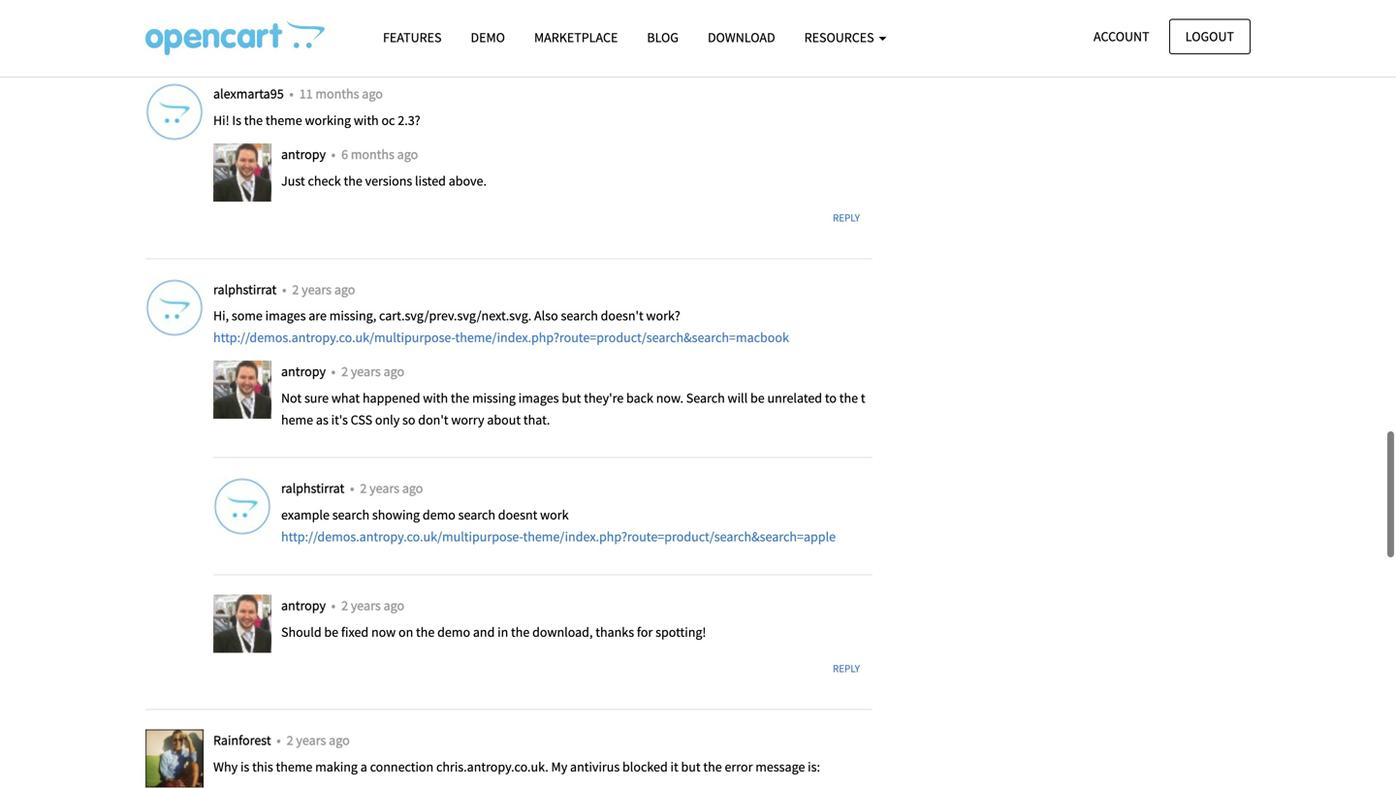 Task type: locate. For each thing, give the bounding box(es) containing it.
2
[[292, 281, 299, 298], [342, 363, 348, 380], [360, 480, 367, 497], [342, 597, 348, 614], [287, 732, 294, 750]]

0 horizontal spatial but
[[562, 389, 581, 407]]

ago up happened
[[384, 363, 405, 380]]

they're
[[584, 389, 624, 407]]

ago up oc
[[362, 85, 383, 103]]

antropy image left just
[[213, 144, 272, 202]]

2 years ago up happened
[[342, 363, 405, 380]]

2 for why is this theme making a connection chris.antropy.co.uk.  my antivirus blocked it but the error message is:
[[287, 732, 294, 750]]

rainforest
[[213, 732, 274, 750]]

antropy for not
[[281, 363, 329, 380]]

ago up now
[[384, 597, 405, 614]]

about
[[487, 411, 521, 429]]

search right also at the top left of page
[[561, 307, 598, 325]]

rainforest image
[[146, 730, 204, 788]]

theme down the 11 at the top
[[266, 112, 302, 129]]

years up are
[[302, 281, 332, 298]]

search left showing
[[332, 506, 370, 524]]

2 years ago up are
[[292, 281, 355, 298]]

with up don't at the left bottom of the page
[[423, 389, 448, 407]]

doesnt
[[498, 506, 538, 524]]

2 horizontal spatial search
[[561, 307, 598, 325]]

0 vertical spatial ralphstirrat image
[[146, 279, 204, 337]]

0 vertical spatial antropy image
[[213, 144, 272, 202]]

years for should be fixed now on the demo and in the download, thanks for spotting!
[[351, 597, 381, 614]]

ralphstirrat up example
[[281, 480, 347, 497]]

2 years ago up the making
[[287, 732, 350, 750]]

spotting!
[[656, 624, 707, 641]]

blog
[[647, 29, 679, 46]]

alexmarta95
[[213, 85, 287, 103]]

only
[[375, 411, 400, 429]]

http://demos.antropy.co.uk/multipurpose- down showing
[[281, 528, 523, 546]]

should be fixed now on the demo and in the download, thanks for spotting!
[[281, 624, 707, 641]]

demo
[[471, 29, 505, 46]]

ralphstirrat
[[213, 281, 279, 298], [281, 480, 347, 497]]

1 vertical spatial reply button
[[821, 655, 873, 683]]

search inside hi, some images are missing, cart.svg/prev.svg/next.svg. also search doesn't work? http://demos.antropy.co.uk/multipurpose-theme/index.php?route=product/search&search=macbook
[[561, 307, 598, 325]]

2 years ago for hi, some images are missing, cart.svg/prev.svg/next.svg. also search doesn't work?
[[292, 281, 355, 298]]

is:
[[808, 759, 821, 776]]

1 antropy from the top
[[281, 145, 329, 163]]

years up 'what'
[[351, 363, 381, 380]]

0 horizontal spatial images
[[265, 307, 306, 325]]

but right the it
[[681, 759, 701, 776]]

listed
[[415, 172, 446, 190]]

ago up the making
[[329, 732, 350, 750]]

1 vertical spatial ralphstirrat image
[[213, 478, 272, 536]]

antropy image for just check the versions listed above.
[[213, 144, 272, 202]]

1 antropy image from the top
[[213, 144, 272, 202]]

antropy image for should be fixed now on the demo and in the download, thanks for spotting!
[[213, 595, 272, 653]]

0 horizontal spatial ralphstirrat
[[213, 281, 279, 298]]

2 for should be fixed now on the demo and in the download, thanks for spotting!
[[342, 597, 348, 614]]

showing
[[372, 506, 420, 524]]

1 horizontal spatial ralphstirrat image
[[213, 478, 272, 536]]

check
[[308, 172, 341, 190]]

http://demos.antropy.co.uk/multipurpose-
[[213, 329, 455, 346], [281, 528, 523, 546]]

6
[[342, 145, 348, 163]]

doesn't
[[601, 307, 644, 325]]

search
[[561, 307, 598, 325], [332, 506, 370, 524], [458, 506, 496, 524]]

1 vertical spatial antropy image
[[213, 361, 272, 419]]

logout
[[1186, 28, 1235, 45]]

2 reply from the top
[[833, 662, 860, 676]]

1 horizontal spatial with
[[423, 389, 448, 407]]

2 vertical spatial antropy image
[[213, 595, 272, 653]]

demo
[[423, 506, 456, 524], [438, 624, 471, 641]]

making
[[315, 759, 358, 776]]

message
[[756, 759, 806, 776]]

error
[[725, 759, 753, 776]]

0 vertical spatial antropy
[[281, 145, 329, 163]]

2 antropy from the top
[[281, 363, 329, 380]]

download
[[708, 29, 776, 46]]

0 vertical spatial months
[[316, 85, 359, 103]]

0 horizontal spatial ralphstirrat image
[[146, 279, 204, 337]]

blocked
[[623, 759, 668, 776]]

now.
[[657, 389, 684, 407]]

0 vertical spatial images
[[265, 307, 306, 325]]

1 reply button from the top
[[821, 204, 873, 232]]

ralphstirrat image
[[146, 279, 204, 337], [213, 478, 272, 536]]

images
[[265, 307, 306, 325], [519, 389, 559, 407]]

the right is at the left of page
[[244, 112, 263, 129]]

antropy image left not at the left of page
[[213, 361, 272, 419]]

years up showing
[[370, 480, 400, 497]]

0 vertical spatial demo
[[423, 506, 456, 524]]

1 horizontal spatial images
[[519, 389, 559, 407]]

months for 6
[[351, 145, 395, 163]]

0 vertical spatial http://demos.antropy.co.uk/multipurpose-
[[213, 329, 455, 346]]

be right will
[[751, 389, 765, 407]]

theme/index.php?route=product/search&search=apple
[[523, 528, 836, 546]]

antropy up just
[[281, 145, 329, 163]]

antropy image
[[213, 144, 272, 202], [213, 361, 272, 419], [213, 595, 272, 653]]

1 vertical spatial with
[[423, 389, 448, 407]]

reply button
[[821, 204, 873, 232], [821, 655, 873, 683]]

years up the making
[[296, 732, 326, 750]]

demo left and
[[438, 624, 471, 641]]

2 years ago for example search showing demo search doesnt work
[[360, 480, 423, 497]]

1 horizontal spatial ralphstirrat
[[281, 480, 347, 497]]

ralphstirrat image for example search showing demo search doesnt work http://demos.antropy.co.uk/multipurpose-theme/index.php?route=product/search&search=apple
[[213, 478, 272, 536]]

download,
[[533, 624, 593, 641]]

but left they're
[[562, 389, 581, 407]]

ago
[[362, 85, 383, 103], [397, 145, 418, 163], [335, 281, 355, 298], [384, 363, 405, 380], [402, 480, 423, 497], [384, 597, 405, 614], [329, 732, 350, 750]]

1 reply from the top
[[833, 211, 860, 224]]

but inside not sure what happened with the missing images but they're back now. search will be unrelated to the t heme as it's css only so don't worry about that.
[[562, 389, 581, 407]]

with
[[354, 112, 379, 129], [423, 389, 448, 407]]

ago for not sure what happened with the missing images but they're back now. search will be unrelated to the t heme as it's css only so don't worry about that.
[[384, 363, 405, 380]]

oc
[[382, 112, 395, 129]]

0 vertical spatial reply button
[[821, 204, 873, 232]]

3 antropy image from the top
[[213, 595, 272, 653]]

images up that.
[[519, 389, 559, 407]]

is
[[241, 759, 250, 776]]

0 vertical spatial with
[[354, 112, 379, 129]]

1 vertical spatial theme
[[276, 759, 313, 776]]

1 horizontal spatial be
[[751, 389, 765, 407]]

it
[[671, 759, 679, 776]]

happened
[[363, 389, 421, 407]]

missing,
[[330, 307, 377, 325]]

demo inside example search showing demo search doesnt work http://demos.antropy.co.uk/multipurpose-theme/index.php?route=product/search&search=apple
[[423, 506, 456, 524]]

0 vertical spatial theme
[[266, 112, 302, 129]]

http://demos.antropy.co.uk/multipurpose- down are
[[213, 329, 455, 346]]

ago up the versions
[[397, 145, 418, 163]]

ralphstirrat for hi,
[[213, 281, 279, 298]]

2 years ago up showing
[[360, 480, 423, 497]]

1 vertical spatial images
[[519, 389, 559, 407]]

ago for just check the versions listed above.
[[397, 145, 418, 163]]

2 for hi, some images are missing, cart.svg/prev.svg/next.svg. also search doesn't work?
[[292, 281, 299, 298]]

months up working at top left
[[316, 85, 359, 103]]

a
[[361, 759, 367, 776]]

theme
[[266, 112, 302, 129], [276, 759, 313, 776]]

demo right showing
[[423, 506, 456, 524]]

2 years ago for should be fixed now on the demo and in the download, thanks for spotting!
[[342, 597, 405, 614]]

1 horizontal spatial but
[[681, 759, 701, 776]]

blog link
[[633, 20, 694, 54]]

what
[[332, 389, 360, 407]]

be inside not sure what happened with the missing images but they're back now. search will be unrelated to the t heme as it's css only so don't worry about that.
[[751, 389, 765, 407]]

the right in
[[511, 624, 530, 641]]

with left oc
[[354, 112, 379, 129]]

antropy up should
[[281, 597, 329, 614]]

reply
[[833, 211, 860, 224], [833, 662, 860, 676]]

0 vertical spatial be
[[751, 389, 765, 407]]

features
[[383, 29, 442, 46]]

with inside not sure what happened with the missing images but they're back now. search will be unrelated to the t heme as it's css only so don't worry about that.
[[423, 389, 448, 407]]

ralphstirrat image left hi,
[[146, 279, 204, 337]]

ralphstirrat image left example
[[213, 478, 272, 536]]

the left error
[[704, 759, 722, 776]]

be left "fixed"
[[324, 624, 339, 641]]

resources
[[805, 29, 877, 46]]

and
[[473, 624, 495, 641]]

antropy up the 'sure'
[[281, 363, 329, 380]]

heme
[[281, 411, 313, 429]]

above.
[[449, 172, 487, 190]]

images inside not sure what happened with the missing images but they're back now. search will be unrelated to the t heme as it's css only so don't worry about that.
[[519, 389, 559, 407]]

0 vertical spatial reply
[[833, 211, 860, 224]]

be
[[751, 389, 765, 407], [324, 624, 339, 641]]

0 vertical spatial but
[[562, 389, 581, 407]]

0 horizontal spatial be
[[324, 624, 339, 641]]

the left "t"
[[840, 389, 859, 407]]

3 antropy from the top
[[281, 597, 329, 614]]

ralphstirrat up some
[[213, 281, 279, 298]]

images inside hi, some images are missing, cart.svg/prev.svg/next.svg. also search doesn't work? http://demos.antropy.co.uk/multipurpose-theme/index.php?route=product/search&search=macbook
[[265, 307, 306, 325]]

ago up showing
[[402, 480, 423, 497]]

2 vertical spatial antropy
[[281, 597, 329, 614]]

images left are
[[265, 307, 306, 325]]

2 antropy image from the top
[[213, 361, 272, 419]]

antropy for just
[[281, 145, 329, 163]]

antropy image left should
[[213, 595, 272, 653]]

years
[[302, 281, 332, 298], [351, 363, 381, 380], [370, 480, 400, 497], [351, 597, 381, 614], [296, 732, 326, 750]]

years for example search showing demo search doesnt work
[[370, 480, 400, 497]]

1 vertical spatial http://demos.antropy.co.uk/multipurpose-
[[281, 528, 523, 546]]

theme right this
[[276, 759, 313, 776]]

2 years ago up now
[[342, 597, 405, 614]]

1 vertical spatial months
[[351, 145, 395, 163]]

search left "doesnt"
[[458, 506, 496, 524]]

years up "fixed"
[[351, 597, 381, 614]]

years for hi, some images are missing, cart.svg/prev.svg/next.svg. also search doesn't work?
[[302, 281, 332, 298]]

2 years ago for not sure what happened with the missing images but they're back now. search will be unrelated to the t heme as it's css only so don't worry about that.
[[342, 363, 405, 380]]

1 vertical spatial but
[[681, 759, 701, 776]]

2 reply button from the top
[[821, 655, 873, 683]]

ago for should be fixed now on the demo and in the download, thanks for spotting!
[[384, 597, 405, 614]]

features link
[[369, 20, 456, 54]]

hi!
[[213, 112, 230, 129]]

the
[[244, 112, 263, 129], [344, 172, 363, 190], [451, 389, 470, 407], [840, 389, 859, 407], [416, 624, 435, 641], [511, 624, 530, 641], [704, 759, 722, 776]]

unrelated
[[768, 389, 823, 407]]

months right the 6
[[351, 145, 395, 163]]

antropy image for not sure what happened with the missing images but they're back now. search will be unrelated to the t heme as it's css only so don't worry about that.
[[213, 361, 272, 419]]

1 vertical spatial ralphstirrat
[[281, 480, 347, 497]]

2 years ago
[[292, 281, 355, 298], [342, 363, 405, 380], [360, 480, 423, 497], [342, 597, 405, 614], [287, 732, 350, 750]]

ago up missing, on the left top of the page
[[335, 281, 355, 298]]

0 vertical spatial ralphstirrat
[[213, 281, 279, 298]]

1 vertical spatial antropy
[[281, 363, 329, 380]]

2 for not sure what happened with the missing images but they're back now. search will be unrelated to the t heme as it's css only so don't worry about that.
[[342, 363, 348, 380]]

11
[[299, 85, 313, 103]]

1 vertical spatial reply
[[833, 662, 860, 676]]



Task type: describe. For each thing, give the bounding box(es) containing it.
1 vertical spatial be
[[324, 624, 339, 641]]

that.
[[524, 411, 550, 429]]

work
[[540, 506, 569, 524]]

hi, some images are missing, cart.svg/prev.svg/next.svg. also search doesn't work? http://demos.antropy.co.uk/multipurpose-theme/index.php?route=product/search&search=macbook
[[213, 307, 790, 346]]

the down the 6
[[344, 172, 363, 190]]

chris.antropy.co.uk.
[[437, 759, 549, 776]]

it's
[[331, 411, 348, 429]]

not sure what happened with the missing images but they're back now. search will be unrelated to the t heme as it's css only so don't worry about that.
[[281, 389, 866, 429]]

theme for 11
[[266, 112, 302, 129]]

ago for hi! is the theme working with oc 2.3?
[[362, 85, 383, 103]]

alexmarta95 image
[[146, 83, 204, 141]]

reply button for hi! is the theme working with oc 2.3?
[[821, 204, 873, 232]]

theme for 2
[[276, 759, 313, 776]]

opencart - antropy multipurpose theme image
[[146, 20, 325, 55]]

years for not sure what happened with the missing images but they're back now. search will be unrelated to the t heme as it's css only so don't worry about that.
[[351, 363, 381, 380]]

as
[[316, 411, 329, 429]]

account
[[1094, 28, 1150, 45]]

why is this theme making a connection chris.antropy.co.uk.  my antivirus blocked it but the error message is:
[[213, 759, 821, 776]]

reply for hi! is the theme working with oc 2.3?
[[833, 211, 860, 224]]

not
[[281, 389, 302, 407]]

so
[[403, 411, 416, 429]]

in
[[498, 624, 509, 641]]

http://demos.antropy.co.uk/multipurpose- inside example search showing demo search doesnt work http://demos.antropy.co.uk/multipurpose-theme/index.php?route=product/search&search=apple
[[281, 528, 523, 546]]

example search showing demo search doesnt work http://demos.antropy.co.uk/multipurpose-theme/index.php?route=product/search&search=apple
[[281, 506, 836, 546]]

marketplace link
[[520, 20, 633, 54]]

some
[[232, 307, 263, 325]]

search
[[687, 389, 725, 407]]

connection
[[370, 759, 434, 776]]

1 vertical spatial demo
[[438, 624, 471, 641]]

thanks
[[596, 624, 635, 641]]

on
[[399, 624, 414, 641]]

ago for hi, some images are missing, cart.svg/prev.svg/next.svg. also search doesn't work?
[[335, 281, 355, 298]]

years for why is this theme making a connection chris.antropy.co.uk.  my antivirus blocked it but the error message is:
[[296, 732, 326, 750]]

my
[[552, 759, 568, 776]]

just check the versions listed above.
[[281, 172, 487, 190]]

sure
[[305, 389, 329, 407]]

this
[[252, 759, 273, 776]]

logout link
[[1170, 19, 1251, 54]]

months for 11
[[316, 85, 359, 103]]

working
[[305, 112, 351, 129]]

download link
[[694, 20, 790, 54]]

missing
[[472, 389, 516, 407]]

6 months ago
[[342, 145, 418, 163]]

why
[[213, 759, 238, 776]]

http://demos.antropy.co.uk/multipurpose- inside hi, some images are missing, cart.svg/prev.svg/next.svg. also search doesn't work? http://demos.antropy.co.uk/multipurpose-theme/index.php?route=product/search&search=macbook
[[213, 329, 455, 346]]

reply for hi, some images are missing, cart.svg/prev.svg/next.svg. also search doesn't work?
[[833, 662, 860, 676]]

worry
[[451, 411, 485, 429]]

to
[[825, 389, 837, 407]]

http://demos.antropy.co.uk/multipurpose-theme/index.php?route=product/search&search=apple link
[[281, 528, 836, 546]]

css
[[351, 411, 373, 429]]

will
[[728, 389, 748, 407]]

http://demos.antropy.co.uk/multipurpose-theme/index.php?route=product/search&search=macbook link
[[213, 329, 790, 346]]

hi,
[[213, 307, 229, 325]]

example
[[281, 506, 330, 524]]

demo link
[[456, 20, 520, 54]]

account link
[[1078, 19, 1167, 54]]

0 horizontal spatial with
[[354, 112, 379, 129]]

also
[[535, 307, 558, 325]]

ralphstirrat for example
[[281, 480, 347, 497]]

cart.svg/prev.svg/next.svg.
[[379, 307, 532, 325]]

hi! is the theme working with oc 2.3?
[[213, 112, 421, 129]]

are
[[309, 307, 327, 325]]

2 years ago for why is this theme making a connection chris.antropy.co.uk.  my antivirus blocked it but the error message is:
[[287, 732, 350, 750]]

fixed
[[341, 624, 369, 641]]

reply button for hi, some images are missing, cart.svg/prev.svg/next.svg. also search doesn't work?
[[821, 655, 873, 683]]

1 horizontal spatial search
[[458, 506, 496, 524]]

the right on on the bottom left of page
[[416, 624, 435, 641]]

antivirus
[[570, 759, 620, 776]]

theme/index.php?route=product/search&search=macbook
[[455, 329, 790, 346]]

is
[[232, 112, 242, 129]]

t
[[861, 389, 866, 407]]

just
[[281, 172, 305, 190]]

11 months ago
[[299, 85, 383, 103]]

versions
[[365, 172, 413, 190]]

2 for example search showing demo search doesnt work
[[360, 480, 367, 497]]

antropy for should
[[281, 597, 329, 614]]

ago for example search showing demo search doesnt work
[[402, 480, 423, 497]]

marketplace
[[534, 29, 618, 46]]

now
[[372, 624, 396, 641]]

don't
[[418, 411, 449, 429]]

for
[[637, 624, 653, 641]]

2.3?
[[398, 112, 421, 129]]

back
[[627, 389, 654, 407]]

resources link
[[790, 20, 902, 54]]

ralphstirrat image for hi, some images are missing, cart.svg/prev.svg/next.svg. also search doesn't work? http://demos.antropy.co.uk/multipurpose-theme/index.php?route=product/search&search=macbook
[[146, 279, 204, 337]]

0 horizontal spatial search
[[332, 506, 370, 524]]

ago for why is this theme making a connection chris.antropy.co.uk.  my antivirus blocked it but the error message is:
[[329, 732, 350, 750]]

the up worry at the bottom left of the page
[[451, 389, 470, 407]]

work?
[[647, 307, 681, 325]]



Task type: vqa. For each thing, say whether or not it's contained in the screenshot.
Account
yes



